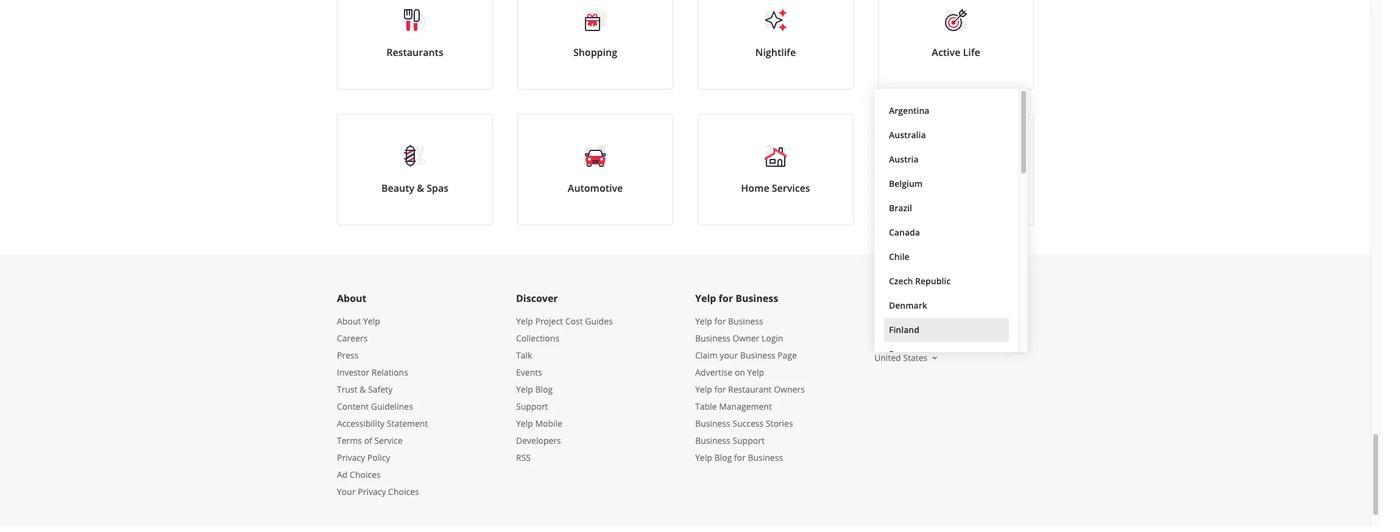 Task type: locate. For each thing, give the bounding box(es) containing it.
1 vertical spatial &
[[360, 384, 366, 396]]

brazil button
[[885, 196, 1009, 221]]

accessibility statement link
[[337, 418, 428, 430]]

yelp up yelp for business link
[[696, 292, 717, 305]]

about up careers link
[[337, 316, 361, 327]]

yelp blog link
[[516, 384, 553, 396]]

1 vertical spatial about
[[337, 316, 361, 327]]

1 horizontal spatial blog
[[715, 452, 732, 464]]

blog down business support link
[[715, 452, 732, 464]]

2 about from the top
[[337, 316, 361, 327]]

page
[[778, 350, 797, 361]]

stories
[[766, 418, 793, 430]]

united states button
[[875, 352, 940, 364]]

yelp up table
[[696, 384, 713, 396]]

claim your business page link
[[696, 350, 797, 361]]

privacy down terms
[[337, 452, 365, 464]]

0 vertical spatial &
[[417, 182, 424, 195]]

management
[[719, 401, 772, 413]]

press link
[[337, 350, 359, 361]]

business up yelp blog for business link
[[696, 435, 731, 447]]

yelp up claim
[[696, 316, 713, 327]]

careers link
[[337, 333, 368, 344]]

denmark button
[[885, 294, 1009, 318]]

australia button
[[885, 123, 1009, 148]]

france
[[889, 349, 917, 360]]

belgium button
[[885, 172, 1009, 196]]

belgium
[[889, 178, 923, 190]]

restaurants link
[[337, 0, 493, 90]]

home
[[741, 182, 770, 195]]

canada
[[889, 227, 920, 238]]

yelp for business link
[[696, 316, 764, 327]]

0 horizontal spatial choices
[[350, 469, 381, 481]]

choices
[[350, 469, 381, 481], [388, 486, 419, 498]]

nightlife
[[756, 46, 796, 59]]

support down success
[[733, 435, 765, 447]]

for up business owner login link
[[715, 316, 726, 327]]

events
[[516, 367, 542, 379]]

shopping link
[[518, 0, 674, 90]]

business
[[736, 292, 779, 305], [728, 316, 764, 327], [696, 333, 731, 344], [741, 350, 776, 361], [696, 418, 731, 430], [696, 435, 731, 447], [748, 452, 783, 464]]

yelp mobile link
[[516, 418, 563, 430]]

support inside "yelp project cost guides collections talk events yelp blog support yelp mobile developers rss"
[[516, 401, 548, 413]]

accessibility
[[337, 418, 385, 430]]

austria button
[[885, 148, 1009, 172]]

choices down policy
[[388, 486, 419, 498]]

0 horizontal spatial &
[[360, 384, 366, 396]]

life
[[963, 46, 981, 59]]

restaurants
[[387, 46, 444, 59]]

guidelines
[[371, 401, 413, 413]]

discover
[[516, 292, 558, 305]]

& right trust
[[360, 384, 366, 396]]

success
[[733, 418, 764, 430]]

yelp inside about yelp careers press investor relations trust & safety content guidelines accessibility statement terms of service privacy policy ad choices your privacy choices
[[363, 316, 380, 327]]

& left spas
[[417, 182, 424, 195]]

0 vertical spatial choices
[[350, 469, 381, 481]]

& inside about yelp careers press investor relations trust & safety content guidelines accessibility statement terms of service privacy policy ad choices your privacy choices
[[360, 384, 366, 396]]

finland button
[[885, 318, 1009, 343]]

1 horizontal spatial &
[[417, 182, 424, 195]]

business owner login link
[[696, 333, 784, 344]]

chile button
[[885, 245, 1009, 269]]

yelp for restaurant owners link
[[696, 384, 805, 396]]

about inside about yelp careers press investor relations trust & safety content guidelines accessibility statement terms of service privacy policy ad choices your privacy choices
[[337, 316, 361, 327]]

content
[[337, 401, 369, 413]]

1 vertical spatial support
[[733, 435, 765, 447]]

choices down privacy policy link
[[350, 469, 381, 481]]

0 vertical spatial support
[[516, 401, 548, 413]]

developers link
[[516, 435, 561, 447]]

content guidelines link
[[337, 401, 413, 413]]

support down "yelp blog" link
[[516, 401, 548, 413]]

about for about yelp careers press investor relations trust & safety content guidelines accessibility statement terms of service privacy policy ad choices your privacy choices
[[337, 316, 361, 327]]

trust
[[337, 384, 358, 396]]

yelp project cost guides collections talk events yelp blog support yelp mobile developers rss
[[516, 316, 613, 464]]

countries
[[875, 333, 922, 347]]

for
[[719, 292, 733, 305], [715, 316, 726, 327], [715, 384, 726, 396], [734, 452, 746, 464]]

beauty & spas
[[382, 182, 449, 195]]

collections link
[[516, 333, 560, 344]]

your
[[720, 350, 738, 361]]

0 horizontal spatial blog
[[535, 384, 553, 396]]

1 horizontal spatial support
[[733, 435, 765, 447]]

talk
[[516, 350, 532, 361]]

terms of service link
[[337, 435, 403, 447]]

support link
[[516, 401, 548, 413]]

business down 'owner'
[[741, 350, 776, 361]]

0 vertical spatial blog
[[535, 384, 553, 396]]

about up "about yelp" link
[[337, 292, 367, 305]]

1 vertical spatial blog
[[715, 452, 732, 464]]

about yelp link
[[337, 316, 380, 327]]

0 horizontal spatial support
[[516, 401, 548, 413]]

blog
[[535, 384, 553, 396], [715, 452, 732, 464]]

blog up support link
[[535, 384, 553, 396]]

talk link
[[516, 350, 532, 361]]

your
[[337, 486, 356, 498]]

advertise
[[696, 367, 733, 379]]

denmark
[[889, 300, 928, 312]]

guides
[[585, 316, 613, 327]]

developers
[[516, 435, 561, 447]]

1 about from the top
[[337, 292, 367, 305]]

privacy
[[337, 452, 365, 464], [358, 486, 386, 498]]

1 vertical spatial privacy
[[358, 486, 386, 498]]

czech republic
[[889, 276, 951, 287]]

yelp up careers link
[[363, 316, 380, 327]]

0 vertical spatial about
[[337, 292, 367, 305]]

service
[[375, 435, 403, 447]]

australia
[[889, 129, 926, 141]]

1 horizontal spatial choices
[[388, 486, 419, 498]]

privacy down ad choices link
[[358, 486, 386, 498]]

ad
[[337, 469, 348, 481]]

about for about
[[337, 292, 367, 305]]

beauty & spas link
[[337, 114, 493, 226]]

automotive link
[[518, 114, 674, 226]]

table management link
[[696, 401, 772, 413]]

support
[[516, 401, 548, 413], [733, 435, 765, 447]]



Task type: describe. For each thing, give the bounding box(es) containing it.
for down advertise at the bottom right of the page
[[715, 384, 726, 396]]

owner
[[733, 333, 760, 344]]

about yelp careers press investor relations trust & safety content guidelines accessibility statement terms of service privacy policy ad choices your privacy choices
[[337, 316, 428, 498]]

blog inside yelp for business business owner login claim your business page advertise on yelp yelp for restaurant owners table management business success stories business support yelp blog for business
[[715, 452, 732, 464]]

project
[[535, 316, 563, 327]]

business down stories
[[748, 452, 783, 464]]

investor relations link
[[337, 367, 408, 379]]

relations
[[372, 367, 408, 379]]

brazil
[[889, 202, 913, 214]]

16 chevron down v2 image
[[930, 353, 940, 363]]

yelp for business
[[696, 292, 779, 305]]

policy
[[367, 452, 390, 464]]

blog inside "yelp project cost guides collections talk events yelp blog support yelp mobile developers rss"
[[535, 384, 553, 396]]

table
[[696, 401, 717, 413]]

austria
[[889, 154, 919, 165]]

privacy policy link
[[337, 452, 390, 464]]

restaurant
[[728, 384, 772, 396]]

services
[[772, 182, 811, 195]]

owners
[[774, 384, 805, 396]]

safety
[[368, 384, 393, 396]]

collections
[[516, 333, 560, 344]]

claim
[[696, 350, 718, 361]]

yelp blog for business link
[[696, 452, 783, 464]]

argentina
[[889, 105, 930, 116]]

languages
[[875, 292, 927, 305]]

0 vertical spatial privacy
[[337, 452, 365, 464]]

active life link
[[878, 0, 1034, 90]]

events link
[[516, 367, 542, 379]]

login
[[762, 333, 784, 344]]

home services link
[[698, 114, 854, 226]]

rss link
[[516, 452, 531, 464]]

finland
[[889, 324, 920, 336]]

active life
[[932, 46, 981, 59]]

france button
[[885, 343, 1009, 367]]

on
[[735, 367, 745, 379]]

of
[[364, 435, 372, 447]]

home services
[[741, 182, 811, 195]]

ad choices link
[[337, 469, 381, 481]]

statement
[[387, 418, 428, 430]]

advertise on yelp link
[[696, 367, 765, 379]]

united states
[[875, 352, 928, 364]]

careers
[[337, 333, 368, 344]]

business down table
[[696, 418, 731, 430]]

business support link
[[696, 435, 765, 447]]

mobile
[[535, 418, 563, 430]]

spas
[[427, 182, 449, 195]]

united
[[875, 352, 901, 364]]

rss
[[516, 452, 531, 464]]

beauty
[[382, 182, 415, 195]]

states
[[904, 352, 928, 364]]

yelp down support link
[[516, 418, 533, 430]]

business up 'owner'
[[728, 316, 764, 327]]

business up claim
[[696, 333, 731, 344]]

your privacy choices link
[[337, 486, 419, 498]]

canada button
[[885, 221, 1009, 245]]

1 vertical spatial choices
[[388, 486, 419, 498]]

press
[[337, 350, 359, 361]]

yelp right on
[[748, 367, 765, 379]]

automotive
[[568, 182, 623, 195]]

shopping
[[574, 46, 618, 59]]

yelp up collections link
[[516, 316, 533, 327]]

yelp down business support link
[[696, 452, 713, 464]]

for down business support link
[[734, 452, 746, 464]]

argentina button
[[885, 99, 1009, 123]]

active
[[932, 46, 961, 59]]

cost
[[566, 316, 583, 327]]

republic
[[916, 276, 951, 287]]

for up yelp for business link
[[719, 292, 733, 305]]

yelp project cost guides link
[[516, 316, 613, 327]]

business up yelp for business link
[[736, 292, 779, 305]]

czech
[[889, 276, 913, 287]]

czech republic button
[[885, 269, 1009, 294]]

yelp down events link
[[516, 384, 533, 396]]

support inside yelp for business business owner login claim your business page advertise on yelp yelp for restaurant owners table management business success stories business support yelp blog for business
[[733, 435, 765, 447]]

trust & safety link
[[337, 384, 393, 396]]

business success stories link
[[696, 418, 793, 430]]



Task type: vqa. For each thing, say whether or not it's contained in the screenshot.
the left a
no



